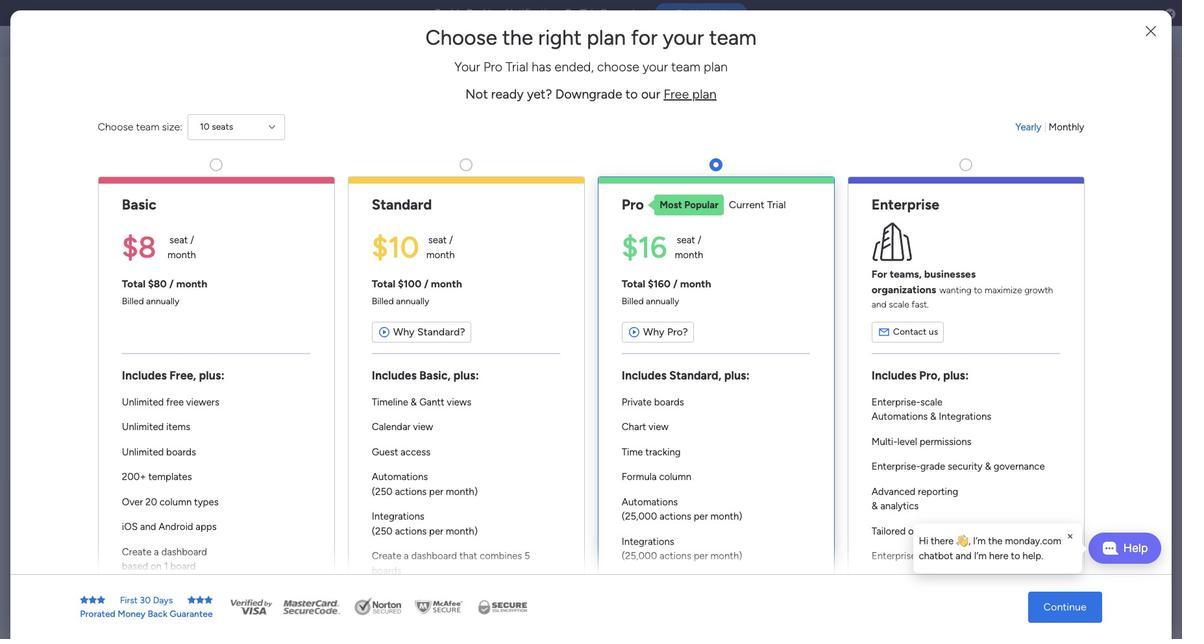 Task type: vqa. For each thing, say whether or not it's contained in the screenshot.
Can't find the right automation? Create your own
no



Task type: locate. For each thing, give the bounding box(es) containing it.
actions inside integrations (250 actions per month)
[[395, 526, 427, 538]]

enterprise
[[872, 196, 940, 214], [872, 551, 917, 563]]

0 vertical spatial integrations
[[940, 411, 992, 423]]

includes for includes pro, plus:
[[872, 369, 917, 383]]

20
[[146, 497, 157, 508]]

1 includes from the left
[[122, 369, 167, 383]]

billed inside total $160 / month billed annually
[[622, 296, 644, 308]]

(25,000 for integrations (25,000 actions per month)
[[622, 551, 658, 563]]

to right wanting
[[975, 285, 983, 296]]

per up create a dashboard that combines 10 boards
[[694, 551, 709, 563]]

navigate up the permissions
[[934, 410, 970, 421]]

contact
[[894, 327, 927, 338]]

1 vertical spatial and
[[140, 522, 156, 533]]

scale inside enterprise-scale automations & integrations
[[921, 397, 943, 408]]

billed inside total $80 / month billed annually
[[122, 296, 144, 308]]

1 to from the top
[[973, 472, 982, 483]]

right
[[539, 25, 582, 50]]

0 horizontal spatial 10
[[200, 121, 210, 133]]

seat / month inside basic tier selected option
[[168, 235, 196, 261]]

1 vertical spatial (25,000
[[622, 551, 658, 563]]

a down enterprise support
[[904, 576, 909, 588]]

plus: up the viewers
[[199, 369, 225, 383]]

3 includes from the left
[[622, 369, 667, 383]]

per inside integrations (25,000 actions per month)
[[694, 551, 709, 563]]

automations inside automations (250 actions per month)
[[372, 472, 428, 483]]

1 total from the left
[[122, 278, 146, 290]]

2 seat from the left
[[429, 235, 447, 246]]

your down 'enable now!'
[[663, 25, 705, 50]]

enterprise- for grade
[[872, 461, 921, 473]]

per inside automations (25,000 actions per month)
[[694, 511, 709, 523]]

open/close navigation
[[934, 285, 1029, 296]]

0 horizontal spatial total
[[122, 278, 146, 290]]

calendar
[[372, 422, 411, 433]]

integrations inside integrations (25,000 actions per month)
[[622, 536, 675, 548]]

pro left most
[[622, 196, 645, 214]]

2 why from the left
[[644, 326, 665, 338]]

2 navigate from the top
[[934, 379, 970, 390]]

navigate left up
[[934, 379, 970, 390]]

a inside the create a dashboard that combines 5 boards
[[404, 551, 409, 563]]

a down integrations (250 actions per month)
[[404, 551, 409, 563]]

1 vertical spatial enterprise
[[872, 551, 917, 563]]

1 horizontal spatial team
[[672, 59, 701, 75]]

create inside create a dashboard that combines 10 boards
[[622, 576, 652, 588]]

wanting
[[940, 285, 972, 296]]

dashboard for create a dashboard based on 1 board
[[161, 547, 207, 558]]

norton secured image
[[349, 598, 408, 617]]

dialog
[[914, 524, 1083, 574]]

unlimited
[[122, 397, 164, 408], [122, 422, 164, 433], [122, 447, 164, 458]]

that inside create a dashboard that combines 10 boards
[[710, 576, 728, 588]]

contact us button
[[872, 322, 945, 343]]

create a dashboard that combines 10 boards
[[622, 576, 785, 602]]

view inside standard tier selected option
[[413, 422, 434, 433]]

navigate down reporting
[[934, 503, 970, 515]]

0 horizontal spatial integrations
[[372, 511, 425, 523]]

plus: up views
[[454, 369, 479, 383]]

seat / month down most popular section head
[[675, 235, 704, 261]]

choose the right plan for your team
[[426, 25, 757, 50]]

android
[[159, 522, 193, 533]]

scale down organizations
[[889, 299, 910, 310]]

1 vertical spatial the
[[989, 536, 1003, 548]]

/ right "$160"
[[674, 278, 678, 290]]

10 seats
[[200, 121, 233, 133]]

(25,000 down automations (25,000 actions per month) at the right of page
[[622, 551, 658, 563]]

a up on
[[154, 547, 159, 558]]

1 horizontal spatial choose
[[426, 25, 498, 50]]

total inside total $160 / month billed annually
[[622, 278, 646, 290]]

the down notifications
[[503, 25, 533, 50]]

plus: left up
[[944, 369, 970, 383]]

unlimited items
[[122, 422, 190, 433]]

2 star image from the left
[[196, 596, 204, 605]]

billed for $10
[[372, 296, 394, 308]]

2 annually from the left
[[396, 296, 430, 308]]

plans
[[265, 180, 289, 193]]

view right the chart
[[649, 422, 669, 433]]

annually down "$160"
[[646, 296, 680, 308]]

that for includes standard, plus:
[[710, 576, 728, 588]]

per for automations (25,000 actions per month)
[[694, 511, 709, 523]]

(25,000 inside automations (25,000 actions per month)
[[622, 511, 658, 523]]

dashboard for create a dashboard that combines 50 boards
[[912, 576, 958, 588]]

0 horizontal spatial star image
[[97, 596, 105, 605]]

boards for create a dashboard that combines 10 boards
[[622, 591, 652, 602]]

see plans button
[[216, 174, 299, 200]]

cell right edit
[[952, 535, 968, 546]]

0 vertical spatial enterprise-
[[872, 397, 921, 408]]

0 horizontal spatial billed
[[122, 296, 144, 308]]

1 vertical spatial column
[[160, 497, 192, 508]]

1 horizontal spatial view
[[649, 422, 669, 433]]

4 includes from the left
[[872, 369, 917, 383]]

1 horizontal spatial to
[[975, 285, 983, 296]]

integrations inside integrations (250 actions per month)
[[372, 511, 425, 523]]

boards for create a dashboard that combines 5 boards
[[372, 566, 402, 577]]

cell right previous on the right bottom
[[1021, 503, 1037, 515]]

choose up your
[[426, 25, 498, 50]]

why standard? button
[[372, 322, 471, 343]]

1 horizontal spatial 10
[[775, 576, 785, 588]]

trial inside pro tier selected option
[[768, 199, 787, 211]]

navigate up reporting
[[934, 472, 970, 483]]

dashboard for create a dashboard that combines 10 boards
[[662, 576, 708, 588]]

0 horizontal spatial that
[[460, 551, 478, 563]]

cross account copier button
[[13, 456, 164, 499]]

enterprise support
[[872, 551, 954, 563]]

free,
[[170, 369, 196, 383]]

a inside "create a dashboard based on 1 board"
[[154, 547, 159, 558]]

2 horizontal spatial seat / month
[[675, 235, 704, 261]]

dashboard inside create a dashboard that combines 50 boards
[[912, 576, 958, 588]]

annually down '$100'
[[396, 296, 430, 308]]

there
[[931, 536, 955, 548]]

& down right
[[986, 461, 992, 473]]

actions up integrations (250 actions per month)
[[395, 486, 427, 498]]

total $160 / month billed annually
[[622, 278, 712, 308]]

billed inside the total $100 / month billed annually
[[372, 296, 394, 308]]

1 why from the left
[[394, 326, 415, 338]]

standard tier selected option
[[348, 177, 585, 618]]

total for $16
[[622, 278, 646, 290]]

2 horizontal spatial total
[[622, 278, 646, 290]]

and down organizations
[[872, 299, 887, 310]]

your up our
[[643, 59, 668, 75]]

seat / month right $8
[[168, 235, 196, 261]]

includes pro, plus:
[[872, 369, 970, 383]]

1 horizontal spatial trial
[[768, 199, 787, 211]]

0 horizontal spatial column
[[160, 497, 192, 508]]

dashboard up board
[[161, 547, 207, 558]]

unlimited for unlimited boards
[[122, 447, 164, 458]]

includes inside standard tier selected option
[[372, 369, 417, 383]]

choose team size:
[[98, 121, 183, 133]]

star image
[[80, 596, 89, 605], [89, 596, 97, 605], [188, 596, 196, 605], [204, 596, 213, 605]]

team
[[710, 25, 757, 50], [672, 59, 701, 75], [136, 121, 160, 133]]

first
[[120, 595, 138, 606]]

month up total $80 / month billed annually
[[168, 249, 196, 261]]

star image up guarantee
[[196, 596, 204, 605]]

2 includes from the left
[[372, 369, 417, 383]]

formula column
[[622, 472, 692, 483]]

2 enterprise- from the top
[[872, 461, 921, 473]]

a down integrations (25,000 actions per month)
[[654, 576, 659, 588]]

0 vertical spatial choose
[[426, 25, 498, 50]]

unlimited for unlimited items
[[122, 422, 164, 433]]

2 to from the top
[[973, 503, 982, 515]]

month) up integrations (250 actions per month)
[[446, 486, 478, 498]]

pro,
[[920, 369, 941, 383]]

total left $80
[[122, 278, 146, 290]]

combines for includes standard, plus:
[[730, 576, 773, 588]]

1 view from the left
[[413, 422, 434, 433]]

seat for $16
[[677, 235, 696, 246]]

includes free, plus:
[[122, 369, 225, 383]]

per for integrations (250 actions per month)
[[429, 526, 444, 538]]

1 horizontal spatial scale
[[921, 397, 943, 408]]

that down integrations (25,000 actions per month)
[[710, 576, 728, 588]]

2 horizontal spatial seat
[[677, 235, 696, 246]]

0 vertical spatial i'm
[[974, 536, 987, 548]]

6 navigate from the top
[[934, 503, 970, 515]]

1 vertical spatial help
[[1084, 607, 1107, 620]]

enterprise- down includes pro, plus:
[[872, 397, 921, 408]]

2 star image from the left
[[89, 596, 97, 605]]

create for create a dashboard that combines 50 boards
[[872, 576, 902, 588]]

plus: inside pro tier selected option
[[725, 369, 750, 383]]

to right here
[[1012, 551, 1021, 562]]

plus: right "standard,"
[[725, 369, 750, 383]]

& left gantt
[[411, 397, 417, 408]]

0 horizontal spatial scale
[[889, 299, 910, 310]]

enable
[[435, 7, 465, 19], [677, 8, 704, 18]]

2 horizontal spatial to
[[1012, 551, 1021, 562]]

not ready yet? downgrade to our free plan
[[466, 86, 717, 102]]

departments
[[270, 119, 352, 136]]

1 vertical spatial content
[[970, 535, 1004, 546]]

billed up "usage stats" button in the left of the page
[[122, 296, 144, 308]]

1 annually from the left
[[146, 296, 179, 308]]

0 horizontal spatial why
[[394, 326, 415, 338]]

0 vertical spatial pro
[[484, 59, 503, 75]]

enterprise down tailored on the bottom right
[[872, 551, 917, 563]]

see plans
[[244, 180, 289, 193]]

month inside total $160 / month billed annually
[[681, 278, 712, 290]]

cell right next
[[1007, 472, 1022, 483]]

1 horizontal spatial integrations
[[622, 536, 675, 548]]

billed up 'why standard?' button
[[372, 296, 394, 308]]

to for previous
[[973, 503, 982, 515]]

content directory
[[49, 376, 141, 390]]

2 horizontal spatial that
[[960, 576, 978, 588]]

dashboard
[[161, 547, 207, 558], [411, 551, 457, 563], [662, 576, 708, 588], [912, 576, 958, 588]]

create for create a dashboard that combines 5 boards
[[372, 551, 402, 563]]

2 vertical spatial unlimited
[[122, 447, 164, 458]]

(25,000 inside integrations (25,000 actions per month)
[[622, 551, 658, 563]]

includes left pro, on the right bottom
[[872, 369, 917, 383]]

navigate up enterprise-grade security & governance
[[934, 441, 970, 452]]

1 vertical spatial help button
[[1073, 603, 1118, 624]]

1 enterprise- from the top
[[872, 397, 921, 408]]

0 horizontal spatial enable
[[435, 7, 465, 19]]

board
[[934, 318, 962, 331]]

enterprise- inside enterprise-scale automations & integrations
[[872, 397, 921, 408]]

manage departments
[[216, 119, 352, 136]]

combines inside create a dashboard that combines 10 boards
[[730, 576, 773, 588]]

why pro? button
[[622, 322, 694, 343]]

2 plus: from the left
[[454, 369, 479, 383]]

seat inside basic tier selected option
[[170, 235, 188, 246]]

month right '$100'
[[431, 278, 462, 290]]

0 horizontal spatial to
[[626, 86, 638, 102]]

per up integrations (250 actions per month)
[[429, 486, 444, 498]]

that
[[460, 551, 478, 563], [710, 576, 728, 588], [960, 576, 978, 588]]

enable inside button
[[677, 8, 704, 18]]

1 vertical spatial choose
[[98, 121, 134, 133]]

enable desktop notifications on this computer
[[435, 7, 645, 19]]

plus: inside enterprise tier selected option
[[944, 369, 970, 383]]

team up free plan link
[[672, 59, 701, 75]]

1 navigate from the top
[[934, 348, 970, 359]]

month) inside integrations (25,000 actions per month)
[[711, 551, 743, 563]]

annually inside total $80 / month billed annually
[[146, 296, 179, 308]]

that for includes pro, plus:
[[960, 576, 978, 588]]

0 vertical spatial content
[[49, 376, 92, 390]]

why inside button
[[644, 326, 665, 338]]

create down integrations (25,000 actions per month)
[[622, 576, 652, 588]]

& down advanced
[[872, 501, 879, 513]]

seat inside standard tier selected option
[[429, 235, 447, 246]]

seat / month inside standard tier selected option
[[427, 235, 455, 261]]

boards
[[655, 397, 685, 408], [166, 447, 196, 458], [372, 566, 402, 577], [622, 591, 652, 602], [872, 591, 902, 602]]

navigate down
[[934, 348, 996, 359]]

1 horizontal spatial pro
[[622, 196, 645, 214]]

2 vertical spatial integrations
[[622, 536, 675, 548]]

includes up unlimited free viewers
[[122, 369, 167, 383]]

plus: inside standard tier selected option
[[454, 369, 479, 383]]

0 horizontal spatial annually
[[146, 296, 179, 308]]

1 vertical spatial trial
[[768, 199, 787, 211]]

v2 shortcuts backspace image
[[1137, 564, 1152, 579]]

1 vertical spatial i'm
[[975, 551, 987, 562]]

dashboard down integrations (250 actions per month)
[[411, 551, 457, 563]]

2 billed from the left
[[372, 296, 394, 308]]

a inside create a dashboard that combines 10 boards
[[654, 576, 659, 588]]

the up here
[[989, 536, 1003, 548]]

1 horizontal spatial column
[[660, 472, 692, 483]]

(250 inside automations (250 actions per month)
[[372, 486, 393, 498]]

total left '$100'
[[372, 278, 396, 290]]

3 plus: from the left
[[725, 369, 750, 383]]

star image
[[97, 596, 105, 605], [196, 596, 204, 605]]

& inside advanced reporting & analytics
[[872, 501, 879, 513]]

content up here
[[970, 535, 1004, 546]]

free plan link
[[664, 86, 717, 102]]

month) inside integrations (250 actions per month)
[[446, 526, 478, 538]]

(25,000 down formula
[[622, 511, 658, 523]]

boards inside the create a dashboard that combines 5 boards
[[372, 566, 402, 577]]

month) up the create a dashboard that combines 5 boards
[[446, 526, 478, 538]]

(250 inside integrations (250 actions per month)
[[372, 526, 393, 538]]

month) inside automations (25,000 actions per month)
[[711, 511, 743, 523]]

(25,000 for automations (25,000 actions per month)
[[622, 511, 658, 523]]

includes inside pro tier selected option
[[622, 369, 667, 383]]

2 vertical spatial plan
[[693, 86, 717, 102]]

boards inside create a dashboard that combines 10 boards
[[622, 591, 652, 602]]

cross
[[48, 462, 78, 476]]

month) for automations (250 actions per month)
[[446, 486, 478, 498]]

0 vertical spatial column
[[660, 472, 692, 483]]

billed for $8
[[122, 296, 144, 308]]

your
[[455, 59, 481, 75]]

1 horizontal spatial billed
[[372, 296, 394, 308]]

fast.
[[912, 299, 929, 310]]

seat down most popular section head
[[677, 235, 696, 246]]

1 horizontal spatial star image
[[196, 596, 204, 605]]

total inside the total $100 / month billed annually
[[372, 278, 396, 290]]

per up the create a dashboard that combines 5 boards
[[429, 526, 444, 538]]

total left "$160"
[[622, 278, 646, 290]]

enterprise- up advanced
[[872, 461, 921, 473]]

per inside automations (250 actions per month)
[[429, 486, 444, 498]]

create down enterprise support
[[872, 576, 902, 588]]

actions inside automations (25,000 actions per month)
[[660, 511, 692, 523]]

create inside the create a dashboard that combines 5 boards
[[372, 551, 402, 563]]

2 horizontal spatial annually
[[646, 296, 680, 308]]

combines inside the create a dashboard that combines 5 boards
[[480, 551, 523, 563]]

0 horizontal spatial and
[[140, 522, 156, 533]]

1 horizontal spatial total
[[372, 278, 396, 290]]

seat right $8
[[170, 235, 188, 246]]

0 horizontal spatial seat
[[170, 235, 188, 246]]

month) up integrations (25,000 actions per month)
[[711, 511, 743, 523]]

month) inside automations (250 actions per month)
[[446, 486, 478, 498]]

a inside create a dashboard that combines 50 boards
[[904, 576, 909, 588]]

dashboard inside "create a dashboard based on 1 board"
[[161, 547, 207, 558]]

3 total from the left
[[622, 278, 646, 290]]

most
[[660, 199, 683, 211]]

0 vertical spatial and
[[872, 299, 887, 310]]

annually inside total $160 / month billed annually
[[646, 296, 680, 308]]

integrations for integrations (250 actions per month)
[[372, 511, 425, 523]]

total inside total $80 / month billed annually
[[122, 278, 146, 290]]

1 horizontal spatial the
[[989, 536, 1003, 548]]

dashboard inside the create a dashboard that combines 5 boards
[[411, 551, 457, 563]]

1 vertical spatial unlimited
[[122, 422, 164, 433]]

4 navigate from the top
[[934, 441, 970, 452]]

1 vertical spatial to
[[973, 503, 982, 515]]

advanced
[[872, 486, 916, 498]]

and right ios
[[140, 522, 156, 533]]

a for create a dashboard based on 1 board
[[154, 547, 159, 558]]

5 navigate from the top
[[934, 472, 970, 483]]

includes inside enterprise tier selected option
[[872, 369, 917, 383]]

1 vertical spatial integrations
[[372, 511, 425, 523]]

seat / month inside pro tier selected option
[[675, 235, 704, 261]]

actions inside integrations (25,000 actions per month)
[[660, 551, 692, 563]]

create up based
[[122, 547, 152, 558]]

2 seat / month from the left
[[427, 235, 455, 261]]

2 horizontal spatial integrations
[[940, 411, 992, 423]]

1 (25,000 from the top
[[622, 511, 658, 523]]

most popular section head
[[648, 195, 724, 216]]

0 vertical spatial to
[[973, 472, 982, 483]]

3 billed from the left
[[622, 296, 644, 308]]

1 vertical spatial team
[[672, 59, 701, 75]]

views
[[447, 397, 472, 408]]

0 vertical spatial enterprise
[[872, 196, 940, 214]]

1 vertical spatial enterprise-
[[872, 461, 921, 473]]

& inside standard tier selected option
[[411, 397, 417, 408]]

1 vertical spatial scale
[[921, 397, 943, 408]]

content left 'directory'
[[49, 376, 92, 390]]

0 vertical spatial the
[[503, 25, 533, 50]]

unlimited up unlimited items at the left of page
[[122, 397, 164, 408]]

grade
[[921, 461, 946, 473]]

notifications
[[506, 7, 563, 19]]

most popular
[[660, 199, 719, 211]]

3 annually from the left
[[646, 296, 680, 308]]

dashboard for create a dashboard that combines 5 boards
[[411, 551, 457, 563]]

plus: for includes basic, plus:
[[454, 369, 479, 383]]

1 horizontal spatial annually
[[396, 296, 430, 308]]

navigate down us
[[934, 348, 970, 359]]

2 enterprise from the top
[[872, 551, 917, 563]]

team left size:
[[136, 121, 160, 133]]

2 horizontal spatial and
[[956, 551, 972, 562]]

monthly
[[1050, 121, 1085, 133]]

why left "pro?"
[[644, 326, 665, 338]]

navigate for navigate up
[[934, 379, 970, 390]]

1 vertical spatial plan
[[704, 59, 728, 75]]

2 total from the left
[[372, 278, 396, 290]]

enterprise- for scale
[[872, 397, 921, 408]]

to inside hi there 👋,  i'm the monday.com chatbot and i'm here to help.
[[1012, 551, 1021, 562]]

3 seat / month from the left
[[675, 235, 704, 261]]

and inside basic tier selected option
[[140, 522, 156, 533]]

(250
[[372, 486, 393, 498], [372, 526, 393, 538]]

plus:
[[199, 369, 225, 383], [454, 369, 479, 383], [725, 369, 750, 383], [944, 369, 970, 383]]

actions
[[395, 486, 427, 498], [660, 511, 692, 523], [395, 526, 427, 538], [660, 551, 692, 563]]

2 (25,000 from the top
[[622, 551, 658, 563]]

column down the 'tracking'
[[660, 472, 692, 483]]

1 star image from the left
[[97, 596, 105, 605]]

dashboard down the support
[[912, 576, 958, 588]]

automations inside automations (25,000 actions per month)
[[622, 497, 678, 508]]

0 vertical spatial team
[[710, 25, 757, 50]]

integrations for integrations (25,000 actions per month)
[[622, 536, 675, 548]]

1 horizontal spatial why
[[644, 326, 665, 338]]

i'm right 👋,
[[974, 536, 987, 548]]

1 seat / month from the left
[[168, 235, 196, 261]]

combines
[[480, 551, 523, 563], [730, 576, 773, 588], [980, 576, 1023, 588]]

seat / month for $10
[[427, 235, 455, 261]]

over
[[122, 497, 143, 508]]

3 seat from the left
[[677, 235, 696, 246]]

that down integrations (250 actions per month)
[[460, 551, 478, 563]]

pro
[[484, 59, 503, 75], [622, 196, 645, 214]]

1 vertical spatial pro
[[622, 196, 645, 214]]

integrations down automations (250 actions per month)
[[372, 511, 425, 523]]

navigate for navigate to previous cell
[[934, 503, 970, 515]]

mastercard secure code image
[[279, 598, 344, 617]]

unlimited up the 200+
[[122, 447, 164, 458]]

view for $10
[[413, 422, 434, 433]]

enable for enable desktop notifications on this computer
[[435, 7, 465, 19]]

2 view from the left
[[649, 422, 669, 433]]

to
[[973, 472, 982, 483], [973, 503, 982, 515]]

2 (250 from the top
[[372, 526, 393, 538]]

chart view
[[622, 422, 669, 433]]

unlimited up unlimited boards at the left of the page
[[122, 422, 164, 433]]

0 horizontal spatial view
[[413, 422, 434, 433]]

column inside pro tier selected option
[[660, 472, 692, 483]]

*
[[961, 526, 966, 538]]

v2 shortcuts enter image
[[1137, 533, 1152, 548]]

choose left size:
[[98, 121, 134, 133]]

and
[[872, 299, 887, 310], [140, 522, 156, 533], [956, 551, 972, 562]]

annually inside the total $100 / month billed annually
[[396, 296, 430, 308]]

1 horizontal spatial seat / month
[[427, 235, 455, 261]]

2 vertical spatial to
[[1012, 551, 1021, 562]]

create inside create a dashboard that combines 50 boards
[[872, 576, 902, 588]]

total for $8
[[122, 278, 146, 290]]

/ right $80
[[169, 278, 174, 290]]

1 horizontal spatial seat
[[429, 235, 447, 246]]

a for create a dashboard that combines 10 boards
[[654, 576, 659, 588]]

1 horizontal spatial enable
[[677, 8, 704, 18]]

close
[[934, 192, 957, 203]]

0 vertical spatial (250
[[372, 486, 393, 498]]

item
[[959, 192, 977, 203]]

1 horizontal spatial and
[[872, 299, 887, 310]]

permissions
[[49, 433, 110, 447]]

enable left desktop
[[435, 7, 465, 19]]

1 billed from the left
[[122, 296, 144, 308]]

1 enterprise from the top
[[872, 196, 940, 214]]

based
[[122, 561, 148, 573]]

boards inside create a dashboard that combines 50 boards
[[872, 591, 902, 602]]

create inside "create a dashboard based on 1 board"
[[122, 547, 152, 558]]

governance
[[994, 461, 1046, 473]]

combines inside create a dashboard that combines 50 boards
[[980, 576, 1023, 588]]

boards for create a dashboard that combines 50 boards
[[872, 591, 902, 602]]

0 vertical spatial unlimited
[[122, 397, 164, 408]]

billed up why pro? button
[[622, 296, 644, 308]]

3 navigate from the top
[[934, 410, 970, 421]]

2 horizontal spatial billed
[[622, 296, 644, 308]]

and down 👋,
[[956, 551, 972, 562]]

/ right '$100'
[[424, 278, 429, 290]]

trial left has
[[506, 59, 529, 75]]

copier
[[48, 479, 81, 493]]

why left standard?
[[394, 326, 415, 338]]

navigate for navigate left
[[934, 410, 970, 421]]

view inside pro tier selected option
[[649, 422, 669, 433]]

dashboard inside create a dashboard that combines 10 boards
[[662, 576, 708, 588]]

1 seat from the left
[[170, 235, 188, 246]]

1 unlimited from the top
[[122, 397, 164, 408]]

0 horizontal spatial combines
[[480, 551, 523, 563]]

4 plus: from the left
[[944, 369, 970, 383]]

$8
[[122, 230, 156, 265]]

integrations up navigate right
[[940, 411, 992, 423]]

1 (250 from the top
[[372, 486, 393, 498]]

per inside integrations (250 actions per month)
[[429, 526, 444, 538]]

edit
[[934, 535, 950, 546]]

view down 'timeline & gantt views'
[[413, 422, 434, 433]]

team down now!
[[710, 25, 757, 50]]

plan up free plan link
[[704, 59, 728, 75]]

unlimited for unlimited free viewers
[[122, 397, 164, 408]]

prorated
[[80, 609, 116, 620]]

per for integrations (25,000 actions per month)
[[694, 551, 709, 563]]

seat for $10
[[429, 235, 447, 246]]

2 unlimited from the top
[[122, 422, 164, 433]]

dashboard down integrations (25,000 actions per month)
[[662, 576, 708, 588]]

that inside create a dashboard that combines 50 boards
[[960, 576, 978, 588]]

ios
[[122, 522, 138, 533]]

1 vertical spatial to
[[975, 285, 983, 296]]

why inside button
[[394, 326, 415, 338]]

seat / month
[[168, 235, 196, 261], [427, 235, 455, 261], [675, 235, 704, 261]]

2 horizontal spatial combines
[[980, 576, 1023, 588]]

level
[[898, 436, 918, 448]]

3 unlimited from the top
[[122, 447, 164, 458]]

help button
[[1089, 533, 1162, 565], [1073, 603, 1118, 624]]

includes inside basic tier selected option
[[122, 369, 167, 383]]

includes standard, plus:
[[622, 369, 750, 383]]

plus: inside basic tier selected option
[[199, 369, 225, 383]]

seat / month right $10 on the left of the page
[[427, 235, 455, 261]]

month right "$160"
[[681, 278, 712, 290]]

2 vertical spatial and
[[956, 551, 972, 562]]

1 vertical spatial 10
[[775, 576, 785, 588]]

seat inside pro tier selected option
[[677, 235, 696, 246]]

0 horizontal spatial choose
[[98, 121, 134, 133]]

actions inside automations (250 actions per month)
[[395, 486, 427, 498]]

1 horizontal spatial that
[[710, 576, 728, 588]]

1 horizontal spatial help
[[1124, 541, 1149, 556]]

kendall parks image
[[1147, 31, 1167, 52]]

1 plus: from the left
[[199, 369, 225, 383]]

integrations down automations (25,000 actions per month) at the right of page
[[622, 536, 675, 548]]



Task type: describe. For each thing, give the bounding box(es) containing it.
dapulse close image
[[1165, 8, 1177, 21]]

onboarding
[[909, 526, 959, 538]]

combines for includes pro, plus:
[[980, 576, 1023, 588]]

why for $10
[[394, 326, 415, 338]]

1 vertical spatial your
[[643, 59, 668, 75]]

plus: for includes free, plus:
[[199, 369, 225, 383]]

0 horizontal spatial pro
[[484, 59, 503, 75]]

unlimited free viewers
[[122, 397, 220, 408]]

right
[[973, 441, 994, 452]]

prorated money back guarantee
[[80, 609, 213, 620]]

yet?
[[527, 86, 553, 102]]

to for next
[[973, 472, 982, 483]]

/ inside the total $100 / month billed annually
[[424, 278, 429, 290]]

total $100 / month billed annually
[[372, 278, 462, 308]]

0 vertical spatial help
[[1124, 541, 1149, 556]]

enterprise tier selected option
[[848, 177, 1085, 618]]

for
[[872, 268, 888, 280]]

seat / month for $16
[[675, 235, 704, 261]]

view for $16
[[649, 422, 669, 433]]

verified by visa image
[[228, 598, 274, 617]]

navigate for navigate to next cell
[[934, 472, 970, 483]]

0 horizontal spatial trial
[[506, 59, 529, 75]]

choose the right plan for your team heading
[[426, 25, 757, 50]]

0 vertical spatial 10
[[200, 121, 210, 133]]

includes for includes free, plus:
[[122, 369, 167, 383]]

plus: for includes pro, plus:
[[944, 369, 970, 383]]

viewers
[[186, 397, 220, 408]]

automations ownership link
[[463, 83, 606, 108]]

0 horizontal spatial team
[[136, 121, 160, 133]]

choose for choose team size:
[[98, 121, 134, 133]]

month up the total $100 / month billed annually
[[427, 249, 455, 261]]

ownership
[[542, 88, 593, 101]]

basic tier selected option
[[98, 177, 335, 618]]

why pro?
[[644, 326, 689, 338]]

pro inside option
[[622, 196, 645, 214]]

automations for automations (250 actions per month)
[[372, 472, 428, 483]]

clear
[[934, 566, 955, 577]]

create a dashboard based on 1 board
[[122, 547, 207, 573]]

4 star image from the left
[[204, 596, 213, 605]]

over 20 column types
[[122, 497, 219, 508]]

month up total $160 / month billed annually
[[675, 249, 704, 261]]

content directory button
[[13, 371, 164, 396]]

actions for automations (25,000 actions per month)
[[660, 511, 692, 523]]

businesses
[[925, 268, 977, 280]]

our
[[642, 86, 661, 102]]

free
[[166, 397, 184, 408]]

pro tier selected option
[[598, 177, 835, 618]]

content for clear cell content
[[975, 566, 1009, 577]]

/ inside total $160 / month billed annually
[[674, 278, 678, 290]]

chat bot icon image
[[1103, 542, 1119, 555]]

includes basic, plus:
[[372, 369, 479, 383]]

monthly option
[[1050, 120, 1085, 135]]

& inside enterprise-scale automations & integrations
[[931, 411, 937, 423]]

month) for integrations (25,000 actions per month)
[[711, 551, 743, 563]]

why standard?
[[394, 326, 465, 338]]

a for create a dashboard that combines 50 boards
[[904, 576, 909, 588]]

plus: for includes standard, plus:
[[725, 369, 750, 383]]

month) for integrations (250 actions per month)
[[446, 526, 478, 538]]

seat / month for $8
[[168, 235, 196, 261]]

actions for automations (250 actions per month)
[[395, 486, 427, 498]]

previous
[[985, 503, 1019, 515]]

/ inside total $80 / month billed annually
[[169, 278, 174, 290]]

0 vertical spatial your
[[663, 25, 705, 50]]

downgrade
[[556, 86, 623, 102]]

standard
[[372, 196, 432, 214]]

templates
[[148, 472, 192, 483]]

total $80 / month billed annually
[[122, 278, 208, 308]]

usage stats button
[[13, 313, 164, 339]]

pro?
[[668, 326, 689, 338]]

see
[[244, 180, 262, 193]]

2 horizontal spatial team
[[710, 25, 757, 50]]

why for $16
[[644, 326, 665, 338]]

contact us
[[894, 327, 939, 338]]

close item page
[[934, 192, 1000, 203]]

ready
[[492, 86, 524, 102]]

billing cycle selection group
[[1016, 120, 1085, 135]]

actions for integrations (250 actions per month)
[[395, 526, 427, 538]]

enterprise-grade security & governance
[[872, 461, 1046, 473]]

guest access
[[372, 447, 431, 458]]

column inside basic tier selected option
[[160, 497, 192, 508]]

navigate for navigate right
[[934, 441, 970, 452]]

dialog containing hi there 👋,  i'm the monday.com
[[914, 524, 1083, 574]]

content inside "button"
[[49, 376, 92, 390]]

automations (25,000 actions per month)
[[622, 497, 743, 523]]

basic,
[[420, 369, 451, 383]]

a for create a dashboard that combines 5 boards
[[404, 551, 409, 563]]

ssl encrypted image
[[470, 598, 535, 617]]

directory
[[95, 376, 141, 390]]

month inside total $80 / month billed annually
[[176, 278, 208, 290]]

3 star image from the left
[[188, 596, 196, 605]]

50
[[1025, 576, 1037, 588]]

chatbot
[[919, 551, 954, 562]]

0 horizontal spatial the
[[503, 25, 533, 50]]

for teams, businesses organizations
[[872, 268, 977, 296]]

reporting
[[919, 486, 959, 498]]

unlimited boards
[[122, 447, 196, 458]]

0 horizontal spatial help
[[1084, 607, 1107, 620]]

automations for automations (25,000 actions per month)
[[622, 497, 678, 508]]

open/close
[[934, 285, 983, 296]]

5
[[525, 551, 531, 563]]

(250 for automations (250 actions per month)
[[372, 486, 393, 498]]

that inside the create a dashboard that combines 5 boards
[[460, 551, 478, 563]]

per for automations (250 actions per month)
[[429, 486, 444, 498]]

annually for $10
[[396, 296, 430, 308]]

navigate left
[[934, 410, 989, 421]]

standard?
[[417, 326, 465, 338]]

automations inside enterprise-scale automations & integrations
[[872, 411, 929, 423]]

billed for $16
[[622, 296, 644, 308]]

navigate for navigate down
[[934, 348, 970, 359]]

enterprise for enterprise support
[[872, 551, 917, 563]]

button padding image
[[1145, 25, 1158, 38]]

on
[[151, 561, 162, 573]]

navigation
[[985, 285, 1029, 296]]

0 vertical spatial plan
[[587, 25, 626, 50]]

advanced reporting & analytics
[[872, 486, 959, 513]]

and inside hi there 👋,  i'm the monday.com chatbot and i'm here to help.
[[956, 551, 972, 562]]

$16
[[622, 230, 667, 265]]

create for create a dashboard based on 1 board
[[122, 547, 152, 558]]

automations ownership
[[476, 88, 593, 101]]

navigate up
[[934, 379, 984, 390]]

scale inside wanting to maximize growth and scale fast.
[[889, 299, 910, 310]]

tier options list box
[[98, 153, 1085, 618]]

days
[[153, 595, 173, 606]]

us
[[930, 327, 939, 338]]

cell right the clear
[[957, 566, 973, 577]]

stats
[[84, 319, 110, 333]]

back
[[148, 609, 168, 620]]

edit cell content
[[934, 535, 1004, 546]]

includes for includes standard, plus:
[[622, 369, 667, 383]]

navigate right
[[934, 441, 994, 452]]

page
[[980, 192, 1000, 203]]

the inside hi there 👋,  i'm the monday.com chatbot and i'm here to help.
[[989, 536, 1003, 548]]

free
[[664, 86, 690, 102]]

10 inside create a dashboard that combines 10 boards
[[775, 576, 785, 588]]

analytics
[[881, 501, 919, 513]]

mcafee secure image
[[413, 598, 465, 617]]

choose for choose the right plan for your team
[[426, 25, 498, 50]]

$80
[[148, 278, 167, 290]]

create for create a dashboard that combines 10 boards
[[622, 576, 652, 588]]

enable now! button
[[655, 3, 748, 23]]

/ right $10 on the left of the page
[[449, 235, 453, 246]]

private boards
[[622, 397, 685, 408]]

basic
[[122, 196, 157, 214]]

0 vertical spatial help button
[[1089, 533, 1162, 565]]

formula
[[622, 472, 657, 483]]

enterprise for enterprise
[[872, 196, 940, 214]]

0 vertical spatial to
[[626, 86, 638, 102]]

/ right $8
[[190, 235, 194, 246]]

content for edit cell content
[[970, 535, 1004, 546]]

time
[[622, 447, 643, 458]]

apps
[[196, 522, 217, 533]]

down
[[973, 348, 996, 359]]

annually for $8
[[146, 296, 179, 308]]

continue
[[1044, 601, 1087, 614]]

total for $10
[[372, 278, 396, 290]]

continue button
[[1029, 592, 1103, 623]]

includes for includes basic, plus:
[[372, 369, 417, 383]]

boards inside basic tier selected option
[[166, 447, 196, 458]]

month) for automations (25,000 actions per month)
[[711, 511, 743, 523]]

enable for enable now!
[[677, 8, 704, 18]]

automations for automations ownership
[[476, 88, 539, 101]]

popular
[[685, 199, 719, 211]]

(250 for integrations (250 actions per month)
[[372, 526, 393, 538]]

to inside wanting to maximize growth and scale fast.
[[975, 285, 983, 296]]

/ down 'popular'
[[698, 235, 702, 246]]

integrations inside enterprise-scale automations & integrations
[[940, 411, 992, 423]]

1 star image from the left
[[80, 596, 89, 605]]

money
[[118, 609, 146, 620]]

and inside wanting to maximize growth and scale fast.
[[872, 299, 887, 310]]

account
[[81, 462, 123, 476]]

gantt
[[420, 397, 445, 408]]

types
[[194, 497, 219, 508]]

actions for integrations (25,000 actions per month)
[[660, 551, 692, 563]]

help.
[[1023, 551, 1044, 562]]

seat for $8
[[170, 235, 188, 246]]

month inside the total $100 / month billed annually
[[431, 278, 462, 290]]

on
[[565, 7, 578, 19]]

create a dashboard that combines 5 boards
[[372, 551, 531, 577]]

yearly option
[[1016, 120, 1042, 135]]

for
[[631, 25, 658, 50]]

items
[[166, 422, 190, 433]]

computer
[[600, 7, 645, 19]]

annually for $16
[[646, 296, 680, 308]]



